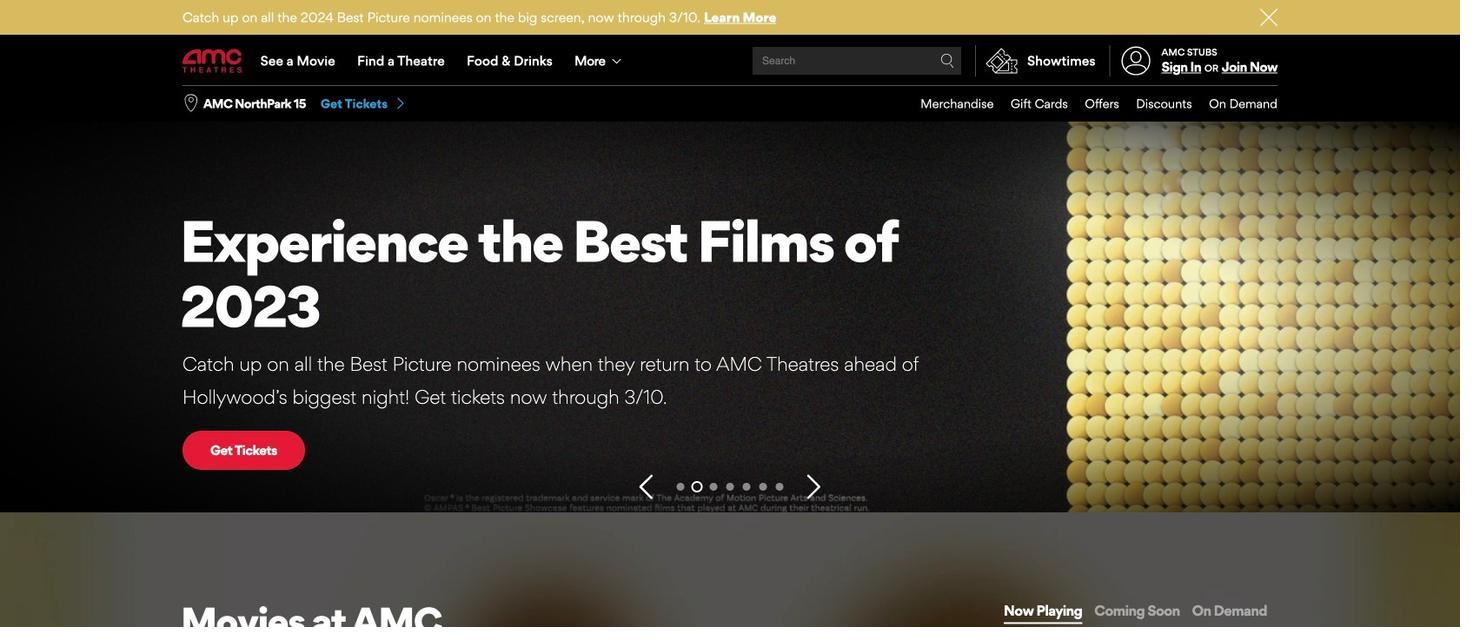 Task type: vqa. For each thing, say whether or not it's contained in the screenshot.
FOR
no



Task type: locate. For each thing, give the bounding box(es) containing it.
submit search icon image
[[941, 54, 955, 68]]

search the AMC website text field
[[760, 54, 941, 67]]

best picture showcase image
[[0, 122, 1461, 513]]

menu item
[[904, 86, 994, 122], [994, 86, 1068, 122], [1068, 86, 1120, 122], [1120, 86, 1192, 122], [1192, 86, 1278, 122]]

showtimes image
[[976, 45, 1028, 77]]

menu
[[183, 37, 1278, 85], [904, 86, 1278, 122]]

3 menu item from the left
[[1068, 86, 1120, 122]]

0 vertical spatial menu
[[183, 37, 1278, 85]]

amc logo image
[[183, 49, 243, 73], [183, 49, 243, 73]]

5 menu item from the left
[[1192, 86, 1278, 122]]

user profile image
[[1112, 46, 1161, 75]]

1 menu item from the left
[[904, 86, 994, 122]]

sign in or join amc stubs element
[[1110, 37, 1278, 85]]



Task type: describe. For each thing, give the bounding box(es) containing it.
1 vertical spatial menu
[[904, 86, 1278, 122]]

2 menu item from the left
[[994, 86, 1068, 122]]

4 menu item from the left
[[1120, 86, 1192, 122]]



